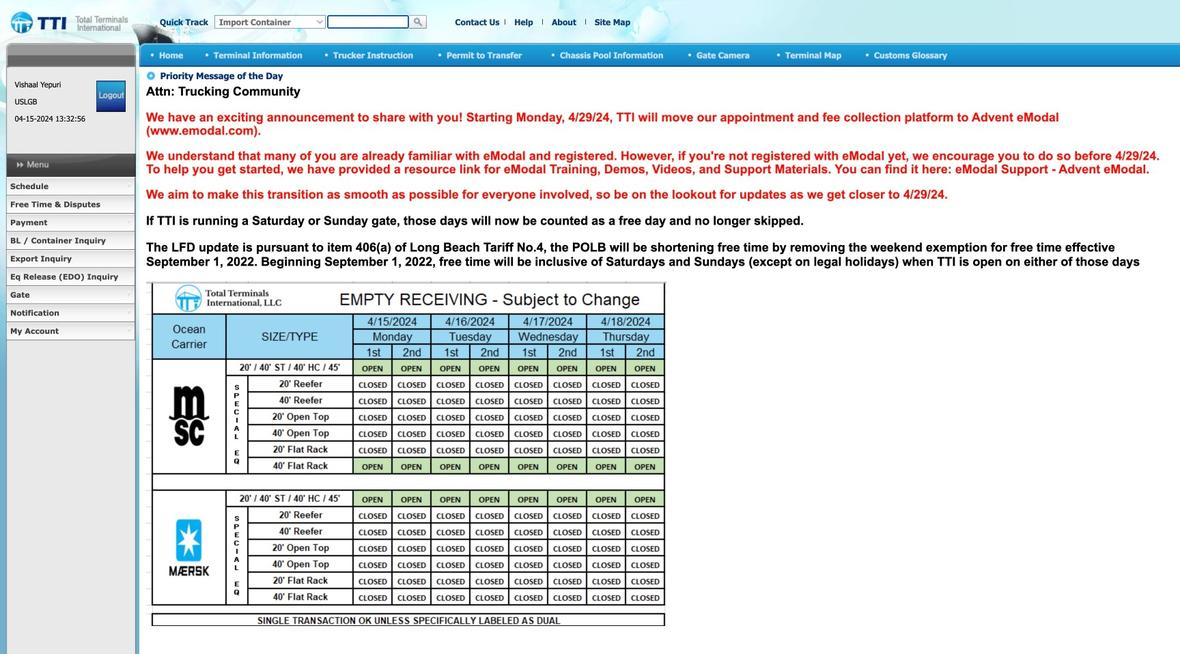 Task type: vqa. For each thing, say whether or not it's contained in the screenshot.
Home
no



Task type: describe. For each thing, give the bounding box(es) containing it.
login image
[[97, 81, 126, 112]]



Task type: locate. For each thing, give the bounding box(es) containing it.
None text field
[[327, 15, 409, 29]]



